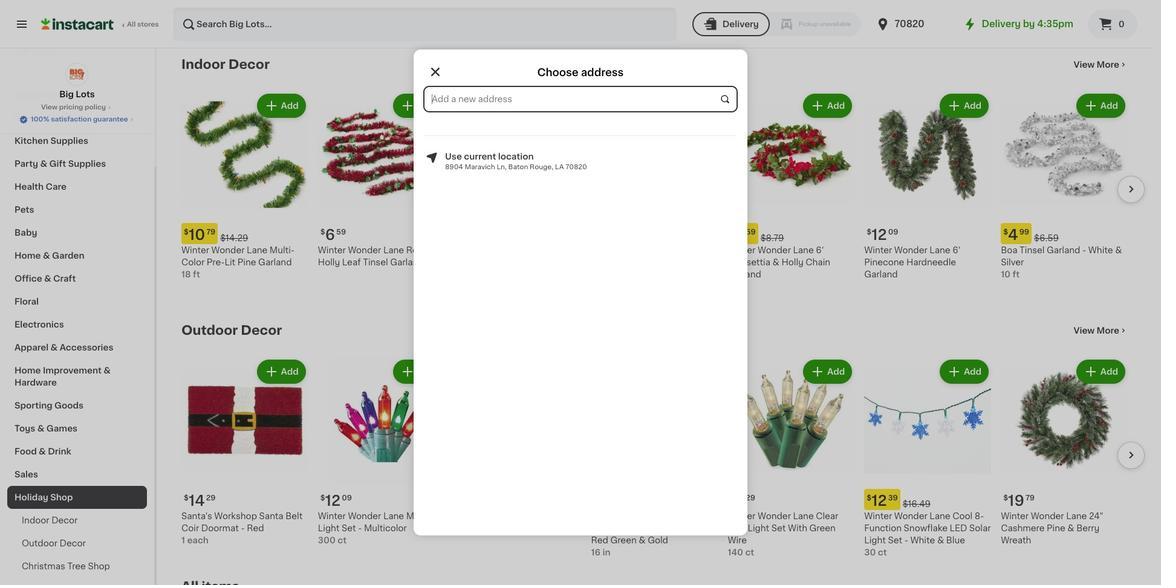 Task type: vqa. For each thing, say whether or not it's contained in the screenshot.
the Meat & Seafood
no



Task type: locate. For each thing, give the bounding box(es) containing it.
wonder up hardneedle
[[895, 246, 928, 255]]

0 horizontal spatial ft
[[193, 270, 200, 279]]

$ 12 09 for winter wonder lane 6' pinecone hardneedle garland
[[867, 228, 899, 242]]

winter
[[181, 246, 209, 255], [318, 246, 346, 255], [728, 246, 756, 255], [865, 246, 892, 255], [318, 512, 346, 521], [591, 512, 619, 521], [728, 512, 756, 521], [865, 512, 892, 521], [1001, 512, 1029, 521]]

wonder for pre-
[[211, 246, 245, 255]]

1 item carousel region from the top
[[181, 87, 1145, 304]]

add button for winter wonder lane 6' poinsettia & holly chain garland
[[805, 95, 851, 117]]

2 vertical spatial tinsel
[[645, 524, 670, 533]]

set left with
[[772, 524, 786, 533]]

1 vertical spatial view more
[[1074, 327, 1120, 335]]

0 vertical spatial $ 12 09
[[867, 228, 899, 242]]

6 up winter wonder lane red & holly leaf tinsel garland at top
[[325, 228, 335, 242]]

$ 12 09 for winter wonder lane mini light set - multicolor
[[321, 494, 352, 508]]

1 vertical spatial indoor decor link
[[7, 509, 147, 532]]

coir
[[181, 524, 199, 533]]

1 more from the top
[[1097, 60, 1120, 69]]

set inside winter wonder lane cool 8- function snowflake led solar light set - white & blue 30 ct
[[888, 536, 903, 545]]

0 horizontal spatial pine
[[238, 258, 256, 267]]

2 140 ct button from the left
[[728, 0, 855, 27]]

garland inside boa tinsel garland - white & silver 10 ft
[[1047, 246, 1081, 255]]

winter for winter wonder lane 24" cashmere pine & berry wreath
[[1001, 512, 1029, 521]]

140 ct
[[181, 16, 208, 25], [728, 16, 755, 25]]

winter up poinsettia
[[728, 246, 756, 255]]

light up 30
[[865, 536, 886, 545]]

wonder for holly
[[348, 246, 381, 255]]

pine left berry
[[1047, 524, 1066, 533]]

craft
[[53, 275, 76, 283]]

0 horizontal spatial red
[[247, 524, 264, 533]]

0 horizontal spatial 18
[[181, 270, 191, 279]]

sporting
[[15, 402, 52, 410]]

59 left the $8.79
[[746, 229, 756, 236]]

0 vertical spatial indoor decor
[[181, 58, 270, 71]]

0 vertical spatial 10
[[189, 228, 205, 242]]

mini up multicolor
[[406, 512, 424, 521]]

$ up boa
[[1004, 229, 1008, 236]]

1 horizontal spatial outdoor decor
[[181, 324, 282, 337]]

1 horizontal spatial light
[[748, 524, 770, 533]]

0 horizontal spatial shop
[[50, 494, 73, 502]]

garland inside winter wonder lane 6' poinsettia & holly chain garland
[[728, 270, 761, 279]]

sales
[[15, 471, 38, 479]]

1 vertical spatial white
[[911, 536, 935, 545]]

0 button
[[1088, 10, 1138, 39]]

garland down multi-
[[258, 258, 292, 267]]

0 horizontal spatial 29
[[206, 495, 216, 502]]

18 ft
[[455, 4, 473, 13]]

$ inside $ 4 99
[[1004, 229, 1008, 236]]

sporting goods link
[[7, 394, 147, 417]]

10 up color
[[189, 228, 205, 242]]

pets
[[15, 206, 34, 214]]

choose address dialog
[[414, 50, 748, 536]]

6' up hardneedle
[[953, 246, 961, 255]]

garland inside winter wonder lane multi- color pre-lit pine garland 18 ft
[[258, 258, 292, 267]]

0 vertical spatial outdoor decor link
[[181, 324, 282, 338]]

add button for santa's workshop santa belt coir doormat - red
[[258, 361, 305, 383]]

1 horizontal spatial pine
[[1047, 524, 1066, 533]]

choose address
[[538, 68, 624, 77]]

None search field
[[173, 7, 677, 41]]

1 vertical spatial view more link
[[1074, 325, 1128, 337]]

winter inside winter wonder lane ornament & tinsel wreath - red green & gold 16 in
[[591, 512, 619, 521]]

29 right 14
[[206, 495, 216, 502]]

  text field
[[425, 87, 737, 111]]

ct inside winter wonder lane clear mini light set with green wire 140 ct
[[746, 549, 755, 557]]

1 vertical spatial indoor decor
[[22, 517, 78, 525]]

1 6' from the left
[[816, 246, 824, 255]]

6' up chain on the right top of page
[[816, 246, 824, 255]]

4:35pm
[[1038, 19, 1074, 28]]

kitchen supplies link
[[7, 129, 147, 152]]

1 horizontal spatial mini
[[728, 524, 746, 533]]

1 6 from the left
[[325, 228, 335, 242]]

1 vertical spatial pine
[[1047, 524, 1066, 533]]

1 horizontal spatial 79
[[1026, 495, 1035, 502]]

2 horizontal spatial light
[[865, 536, 886, 545]]

1 vertical spatial care
[[46, 183, 66, 191]]

2 more from the top
[[1097, 327, 1120, 335]]

& inside winter wonder lane red & holly leaf tinsel garland
[[426, 246, 432, 255]]

big lots logo image
[[66, 63, 89, 86]]

light left with
[[748, 524, 770, 533]]

wonder inside winter wonder lane red & holly leaf tinsel garland
[[348, 246, 381, 255]]

mini inside winter wonder lane clear mini light set with green wire 140 ct
[[728, 524, 746, 533]]

6 up poinsettia
[[735, 228, 745, 242]]

mini up wire
[[728, 524, 746, 533]]

white down "snowflake"
[[911, 536, 935, 545]]

apparel
[[15, 344, 49, 352]]

doormat
[[201, 524, 239, 533]]

12 left 39
[[872, 494, 887, 508]]

personal care link
[[7, 106, 147, 129]]

0 vertical spatial indoor
[[181, 58, 226, 71]]

garland for winter wonder lane red & holly leaf tinsel garland
[[390, 258, 424, 267]]

winter inside winter wonder lane mini light set - multicolor 300 ct
[[318, 512, 346, 521]]

winter for winter wonder lane 6' pinecone hardneedle garland
[[865, 246, 892, 255]]

garland right leaf
[[390, 258, 424, 267]]

2 item carousel region from the top
[[181, 353, 1145, 570]]

winter down $ 6 59
[[318, 246, 346, 255]]

light
[[318, 524, 340, 533], [748, 524, 770, 533], [865, 536, 886, 545]]

holly left chain on the right top of page
[[782, 258, 804, 267]]

29 inside $ 14 29
[[206, 495, 216, 502]]

wonder up leaf
[[348, 246, 381, 255]]

ft
[[466, 4, 473, 13], [193, 270, 200, 279], [1013, 270, 1020, 279]]

0
[[1119, 20, 1125, 28]]

10 inside boa tinsel garland - white & silver 10 ft
[[1001, 270, 1011, 279]]

set down function
[[888, 536, 903, 545]]

6
[[325, 228, 335, 242], [735, 228, 745, 242]]

2 6' from the left
[[953, 246, 961, 255]]

1 horizontal spatial 59
[[746, 229, 756, 236]]

health
[[15, 183, 44, 191]]

lane for wreath
[[657, 512, 677, 521]]

70820 inside popup button
[[895, 19, 925, 28]]

0 horizontal spatial white
[[911, 536, 935, 545]]

29 up wire
[[746, 495, 755, 502]]

0 horizontal spatial indoor
[[22, 517, 49, 525]]

0 horizontal spatial 70820
[[566, 164, 587, 171]]

lane
[[247, 246, 268, 255], [383, 246, 404, 255], [793, 246, 814, 255], [930, 246, 951, 255], [383, 512, 404, 521], [657, 512, 677, 521], [793, 512, 814, 521], [930, 512, 951, 521], [1067, 512, 1087, 521]]

1 vertical spatial 09
[[342, 495, 352, 502]]

79 inside $ 10 79
[[206, 229, 216, 236]]

winter wonder lane red & holly leaf tinsel garland
[[318, 246, 432, 267]]

mini inside winter wonder lane mini light set - multicolor 300 ct
[[406, 512, 424, 521]]

wonder down the $8.79
[[758, 246, 791, 255]]

home inside home improvement & hardware
[[15, 367, 41, 375]]

light up the 300
[[318, 524, 340, 533]]

1 horizontal spatial 70820
[[895, 19, 925, 28]]

wonder inside winter wonder lane multi- color pre-lit pine garland 18 ft
[[211, 246, 245, 255]]

winter inside winter wonder lane cool 8- function snowflake led solar light set - white & blue 30 ct
[[865, 512, 892, 521]]

wonder inside winter wonder lane clear mini light set with green wire 140 ct
[[758, 512, 791, 521]]

$ up santa's
[[184, 495, 189, 502]]

wonder up with
[[758, 512, 791, 521]]

red
[[406, 246, 423, 255], [247, 524, 264, 533], [591, 536, 609, 545]]

2 horizontal spatial ft
[[1013, 270, 1020, 279]]

view pricing policy
[[41, 104, 106, 111]]

product group containing add
[[728, 358, 855, 559]]

toys & games
[[15, 425, 78, 433]]

supplies down satisfaction
[[50, 137, 88, 145]]

1
[[181, 536, 185, 545]]

winter wonder lane 6' pinecone hardneedle garland
[[865, 246, 961, 279]]

add for winter wonder lane red & holly leaf tinsel garland
[[418, 102, 435, 110]]

lane for lit
[[247, 246, 268, 255]]

view for 12
[[1074, 327, 1095, 335]]

winter inside "winter wonder lane 24" cashmere pine & berry wreath"
[[1001, 512, 1029, 521]]

item carousel region
[[181, 87, 1145, 304], [181, 353, 1145, 570]]

0 horizontal spatial holly
[[318, 258, 340, 267]]

1 59 from the left
[[336, 229, 346, 236]]

0 horizontal spatial 140 ct
[[181, 16, 208, 25]]

choose
[[538, 68, 579, 77]]

1 horizontal spatial white
[[1089, 246, 1113, 255]]

workshop
[[214, 512, 257, 521]]

lane inside "winter wonder lane 24" cashmere pine & berry wreath"
[[1067, 512, 1087, 521]]

59 up leaf
[[336, 229, 346, 236]]

holly inside winter wonder lane 6' poinsettia & holly chain garland
[[782, 258, 804, 267]]

1 vertical spatial 10
[[1001, 270, 1011, 279]]

outdoor
[[181, 324, 238, 337], [22, 540, 57, 548]]

0 vertical spatial wreath
[[673, 524, 703, 533]]

1 horizontal spatial ft
[[466, 4, 473, 13]]

pine inside "winter wonder lane 24" cashmere pine & berry wreath"
[[1047, 524, 1066, 533]]

0 horizontal spatial wreath
[[673, 524, 703, 533]]

winter inside winter wonder lane 6' poinsettia & holly chain garland
[[728, 246, 756, 255]]

1 vertical spatial red
[[247, 524, 264, 533]]

1 horizontal spatial green
[[810, 524, 836, 533]]

electronics
[[15, 321, 64, 329]]

lane inside winter wonder lane 6' pinecone hardneedle garland
[[930, 246, 951, 255]]

winter up wire
[[728, 512, 756, 521]]

product group containing 4
[[1001, 91, 1128, 281]]

indoor decor link
[[181, 57, 270, 72], [7, 509, 147, 532]]

lane inside winter wonder lane 6' poinsettia & holly chain garland
[[793, 246, 814, 255]]

shop right tree
[[88, 563, 110, 571]]

0 vertical spatial 09
[[888, 229, 899, 236]]

99
[[1020, 229, 1030, 236]]

mini
[[406, 512, 424, 521], [728, 524, 746, 533]]

$4.99 original price: $6.59 element
[[1001, 223, 1128, 244]]

1 vertical spatial tinsel
[[363, 258, 388, 267]]

lane inside winter wonder lane ornament & tinsel wreath - red green & gold 16 in
[[657, 512, 677, 521]]

18 inside 18 ft button
[[455, 4, 464, 13]]

each
[[187, 536, 209, 545]]

winter for winter wonder lane multi- color pre-lit pine garland 18 ft
[[181, 246, 209, 255]]

winter up function
[[865, 512, 892, 521]]

gold
[[648, 536, 668, 545]]

add for winter wonder lane 6' pinecone hardneedle garland
[[964, 102, 982, 110]]

function
[[865, 524, 902, 533]]

goods
[[54, 402, 84, 410]]

item carousel region for indoor decor
[[181, 87, 1145, 304]]

1 horizontal spatial 10
[[1001, 270, 1011, 279]]

2 vertical spatial red
[[591, 536, 609, 545]]

food & drink
[[15, 448, 71, 456]]

wonder up multicolor
[[348, 512, 381, 521]]

holiday shop
[[15, 494, 73, 502]]

0 horizontal spatial 59
[[336, 229, 346, 236]]

clear
[[816, 512, 839, 521]]

1 holly from the left
[[318, 258, 340, 267]]

care inside 'link'
[[46, 183, 66, 191]]

food
[[15, 448, 37, 456]]

color
[[181, 258, 205, 267]]

winter wonder lane 24" cashmere pine & berry wreath
[[1001, 512, 1104, 545]]

1 view more link from the top
[[1074, 59, 1128, 71]]

party & gift supplies link
[[7, 152, 147, 175]]

add for winter wonder lane 24" cashmere pine & berry wreath
[[1101, 368, 1119, 376]]

winter for winter wonder lane clear mini light set with green wire 140 ct
[[728, 512, 756, 521]]

2 horizontal spatial tinsel
[[1020, 246, 1045, 255]]

shop
[[50, 494, 73, 502], [88, 563, 110, 571]]

1 horizontal spatial 140 ct button
[[728, 0, 855, 27]]

$ up cashmere
[[1004, 495, 1008, 502]]

$ up color
[[184, 229, 189, 236]]

winter up cashmere
[[1001, 512, 1029, 521]]

wonder up ornament
[[621, 512, 655, 521]]

electronics link
[[7, 313, 147, 336]]

6' inside winter wonder lane 6' poinsettia & holly chain garland
[[816, 246, 824, 255]]

personal care
[[15, 114, 76, 122]]

wonder for set
[[348, 512, 381, 521]]

0 horizontal spatial outdoor
[[22, 540, 57, 548]]

2 view more from the top
[[1074, 327, 1120, 335]]

holly
[[318, 258, 340, 267], [782, 258, 804, 267]]

set left multicolor
[[342, 524, 356, 533]]

ft inside boa tinsel garland - white & silver 10 ft
[[1013, 270, 1020, 279]]

12 up the 300
[[325, 494, 341, 508]]

item carousel region containing 14
[[181, 353, 1145, 570]]

food & drink link
[[7, 440, 147, 463]]

1 horizontal spatial shop
[[88, 563, 110, 571]]

0 horizontal spatial 09
[[342, 495, 352, 502]]

winter inside winter wonder lane clear mini light set with green wire 140 ct
[[728, 512, 756, 521]]

lane inside winter wonder lane mini light set - multicolor 300 ct
[[383, 512, 404, 521]]

lane inside winter wonder lane multi- color pre-lit pine garland 18 ft
[[247, 246, 268, 255]]

12 for winter wonder lane mini light set - multicolor
[[325, 494, 341, 508]]

wonder inside winter wonder lane ornament & tinsel wreath - red green & gold 16 in
[[621, 512, 655, 521]]

indoor decor
[[181, 58, 270, 71], [22, 517, 78, 525]]

view more link for 6
[[1074, 59, 1128, 71]]

winter up the 300
[[318, 512, 346, 521]]

toys & games link
[[7, 417, 147, 440]]

add for santa's workshop santa belt coir doormat - red
[[281, 368, 299, 376]]

79
[[206, 229, 216, 236], [1026, 495, 1035, 502]]

red inside winter wonder lane red & holly leaf tinsel garland
[[406, 246, 423, 255]]

1 vertical spatial mini
[[728, 524, 746, 533]]

care down pricing
[[55, 114, 76, 122]]

wonder inside winter wonder lane 6' poinsettia & holly chain garland
[[758, 246, 791, 255]]

$ 12 39
[[867, 494, 898, 508]]

2 horizontal spatial red
[[591, 536, 609, 545]]

1 vertical spatial shop
[[88, 563, 110, 571]]

set inside winter wonder lane mini light set - multicolor 300 ct
[[342, 524, 356, 533]]

0 vertical spatial 79
[[206, 229, 216, 236]]

sales link
[[7, 463, 147, 486]]

1 horizontal spatial tinsel
[[645, 524, 670, 533]]

0 vertical spatial care
[[55, 114, 76, 122]]

0 horizontal spatial indoor decor
[[22, 517, 78, 525]]

home up office
[[15, 252, 41, 260]]

140 inside winter wonder lane clear mini light set with green wire 140 ct
[[728, 549, 743, 557]]

green inside winter wonder lane ornament & tinsel wreath - red green & gold 16 in
[[611, 536, 637, 545]]

12 up pinecone
[[872, 228, 887, 242]]

drink
[[48, 448, 71, 456]]

garland down $4.99 original price: $6.59 element
[[1047, 246, 1081, 255]]

1 horizontal spatial red
[[406, 246, 423, 255]]

leaf
[[342, 258, 361, 267]]

2 59 from the left
[[746, 229, 756, 236]]

0 vertical spatial item carousel region
[[181, 87, 1145, 304]]

2 holly from the left
[[782, 258, 804, 267]]

green down the clear on the bottom of page
[[810, 524, 836, 533]]

winter inside winter wonder lane 6' pinecone hardneedle garland
[[865, 246, 892, 255]]

$ inside $ 10 79
[[184, 229, 189, 236]]

0 horizontal spatial delivery
[[723, 20, 759, 28]]

0 vertical spatial more
[[1097, 60, 1120, 69]]

09 up pinecone
[[888, 229, 899, 236]]

view for 6
[[1074, 60, 1095, 69]]

79 left $14.29
[[206, 229, 216, 236]]

wreath inside winter wonder lane ornament & tinsel wreath - red green & gold 16 in
[[673, 524, 703, 533]]

item carousel region for outdoor decor
[[181, 353, 1145, 570]]

18 inside winter wonder lane multi- color pre-lit pine garland 18 ft
[[181, 270, 191, 279]]

care down gift
[[46, 183, 66, 191]]

garland down poinsettia
[[728, 270, 761, 279]]

39
[[888, 495, 898, 502]]

1 vertical spatial more
[[1097, 327, 1120, 335]]

0 horizontal spatial tinsel
[[363, 258, 388, 267]]

ct inside winter wonder lane cool 8- function snowflake led solar light set - white & blue 30 ct
[[878, 549, 887, 557]]

09 up winter wonder lane mini light set - multicolor 300 ct
[[342, 495, 352, 502]]

0 vertical spatial outdoor
[[181, 324, 238, 337]]

- inside winter wonder lane ornament & tinsel wreath - red green & gold 16 in
[[705, 524, 709, 533]]

tinsel up "gold"
[[645, 524, 670, 533]]

1 horizontal spatial holly
[[782, 258, 804, 267]]

item carousel region containing 10
[[181, 87, 1145, 304]]

1 view more from the top
[[1074, 60, 1120, 69]]

delivery for delivery by 4:35pm
[[982, 19, 1021, 28]]

$ inside $ 6 59
[[321, 229, 325, 236]]

$6.59 original price: $8.79 element
[[728, 223, 855, 244]]

office & craft
[[15, 275, 76, 283]]

garland for winter wonder lane multi- color pre-lit pine garland 18 ft
[[258, 258, 292, 267]]

1 vertical spatial 70820
[[566, 164, 587, 171]]

wonder for &
[[758, 246, 791, 255]]

winter up ornament
[[591, 512, 619, 521]]

wonder for pine
[[1031, 512, 1064, 521]]

2 home from the top
[[15, 367, 41, 375]]

light inside winter wonder lane cool 8- function snowflake led solar light set - white & blue 30 ct
[[865, 536, 886, 545]]

rouge,
[[530, 164, 554, 171]]

product group containing 14
[[181, 358, 308, 547]]

garland inside winter wonder lane red & holly leaf tinsel garland
[[390, 258, 424, 267]]

winter wonder lane ornament & tinsel wreath - red green & gold 16 in
[[591, 512, 709, 557]]

1 vertical spatial view
[[41, 104, 58, 111]]

1 vertical spatial wreath
[[1001, 536, 1032, 545]]

2 vertical spatial view
[[1074, 327, 1095, 335]]

wonder down $16.49 at right
[[895, 512, 928, 521]]

0 vertical spatial pine
[[238, 258, 256, 267]]

0 horizontal spatial 6
[[325, 228, 335, 242]]

1 vertical spatial green
[[611, 536, 637, 545]]

0 vertical spatial 18
[[455, 4, 464, 13]]

wonder inside winter wonder lane 6' pinecone hardneedle garland
[[895, 246, 928, 255]]

wonder up lit
[[211, 246, 245, 255]]

$ 12 09 up the 300
[[321, 494, 352, 508]]

lane inside winter wonder lane clear mini light set with green wire 140 ct
[[793, 512, 814, 521]]

add button for boa tinsel garland - white & silver
[[1078, 95, 1125, 117]]

79 right 19
[[1026, 495, 1035, 502]]

delivery inside button
[[723, 20, 759, 28]]

garland inside winter wonder lane 6' pinecone hardneedle garland
[[865, 270, 898, 279]]

tinsel right leaf
[[363, 258, 388, 267]]

1 horizontal spatial 6
[[735, 228, 745, 242]]

white inside winter wonder lane cool 8- function snowflake led solar light set - white & blue 30 ct
[[911, 536, 935, 545]]

0 horizontal spatial 79
[[206, 229, 216, 236]]

$ up winter wonder lane red & holly leaf tinsel garland at top
[[321, 229, 325, 236]]

-
[[1083, 246, 1087, 255], [241, 524, 245, 533], [358, 524, 362, 533], [705, 524, 709, 533], [905, 536, 909, 545]]

wreath
[[673, 524, 703, 533], [1001, 536, 1032, 545]]

set inside winter wonder lane clear mini light set with green wire 140 ct
[[772, 524, 786, 533]]

winter up pinecone
[[865, 246, 892, 255]]

pine right lit
[[238, 258, 256, 267]]

1 home from the top
[[15, 252, 41, 260]]

snowflake
[[904, 524, 948, 533]]

product group
[[181, 91, 308, 281], [318, 91, 445, 269], [455, 91, 582, 269], [591, 91, 718, 269], [728, 91, 855, 281], [865, 91, 992, 281], [1001, 91, 1128, 281], [181, 358, 308, 547], [318, 358, 445, 547], [728, 358, 855, 559], [865, 358, 992, 559], [1001, 358, 1128, 547]]

$ 10 79
[[184, 228, 216, 242]]

59 inside $ 6 59
[[336, 229, 346, 236]]

wonder inside winter wonder lane mini light set - multicolor 300 ct
[[348, 512, 381, 521]]

1 vertical spatial outdoor decor
[[22, 540, 86, 548]]

1 horizontal spatial 140 ct
[[728, 16, 755, 25]]

1 vertical spatial $ 12 09
[[321, 494, 352, 508]]

2 view more link from the top
[[1074, 325, 1128, 337]]

winter inside winter wonder lane multi- color pre-lit pine garland 18 ft
[[181, 246, 209, 255]]

lane for -
[[383, 512, 404, 521]]

tree
[[67, 563, 86, 571]]

$12.39 original price: $16.49 element
[[865, 489, 992, 510]]

lane inside winter wonder lane cool 8- function snowflake led solar light set - white & blue 30 ct
[[930, 512, 951, 521]]

10 down silver
[[1001, 270, 1011, 279]]

shop down sales link
[[50, 494, 73, 502]]

product group containing 19
[[1001, 358, 1128, 547]]

wonder inside "winter wonder lane 24" cashmere pine & berry wreath"
[[1031, 512, 1064, 521]]

0 horizontal spatial light
[[318, 524, 340, 533]]

wonder inside winter wonder lane cool 8- function snowflake led solar light set - white & blue 30 ct
[[895, 512, 928, 521]]

1 horizontal spatial 29
[[746, 495, 755, 502]]

- inside winter wonder lane cool 8- function snowflake led solar light set - white & blue 30 ct
[[905, 536, 909, 545]]

home up hardware
[[15, 367, 41, 375]]

0 horizontal spatial green
[[611, 536, 637, 545]]

garland down pinecone
[[865, 270, 898, 279]]

supplies down kitchen supplies link
[[68, 160, 106, 168]]

1 horizontal spatial set
[[772, 524, 786, 533]]

green down ornament
[[611, 536, 637, 545]]

0 vertical spatial view more link
[[1074, 59, 1128, 71]]

office
[[15, 275, 42, 283]]

tinsel down $6.59
[[1020, 246, 1045, 255]]

0 vertical spatial tinsel
[[1020, 246, 1045, 255]]

winter up color
[[181, 246, 209, 255]]

0 vertical spatial view more
[[1074, 60, 1120, 69]]

personal
[[15, 114, 53, 122]]

0 horizontal spatial 6'
[[816, 246, 824, 255]]

white down $4.99 original price: $6.59 element
[[1089, 246, 1113, 255]]

1 29 from the left
[[206, 495, 216, 502]]

wonder up cashmere
[[1031, 512, 1064, 521]]

lists link
[[7, 40, 147, 64]]

1 horizontal spatial outdoor decor link
[[181, 324, 282, 338]]

lit
[[225, 258, 235, 267]]

party & gift supplies
[[15, 160, 106, 168]]

& inside boa tinsel garland - white & silver 10 ft
[[1116, 246, 1122, 255]]

0 vertical spatial white
[[1089, 246, 1113, 255]]

2 horizontal spatial set
[[888, 536, 903, 545]]

lots
[[76, 90, 95, 99]]

6' inside winter wonder lane 6' pinecone hardneedle garland
[[953, 246, 961, 255]]

more for 12
[[1097, 327, 1120, 335]]

1 horizontal spatial outdoor
[[181, 324, 238, 337]]

ft inside winter wonder lane multi- color pre-lit pine garland 18 ft
[[193, 270, 200, 279]]

delivery
[[982, 19, 1021, 28], [723, 20, 759, 28]]

wonder for tinsel
[[621, 512, 655, 521]]

lane inside winter wonder lane red & holly leaf tinsel garland
[[383, 246, 404, 255]]

2 140 ct from the left
[[728, 16, 755, 25]]

1 vertical spatial 18
[[181, 270, 191, 279]]

$ 12 09 up pinecone
[[867, 228, 899, 242]]

toys
[[15, 425, 35, 433]]

1 horizontal spatial 18
[[455, 4, 464, 13]]

holly left leaf
[[318, 258, 340, 267]]

winter inside winter wonder lane red & holly leaf tinsel garland
[[318, 246, 346, 255]]

$ left 39
[[867, 495, 872, 502]]

79 for 19
[[1026, 495, 1035, 502]]

home improvement & hardware link
[[7, 359, 147, 394]]

79 inside $ 19 79
[[1026, 495, 1035, 502]]

&
[[40, 160, 47, 168], [426, 246, 432, 255], [1116, 246, 1122, 255], [43, 252, 50, 260], [773, 258, 780, 267], [44, 275, 51, 283], [51, 344, 58, 352], [104, 367, 111, 375], [37, 425, 44, 433], [39, 448, 46, 456], [636, 524, 643, 533], [1068, 524, 1075, 533], [639, 536, 646, 545], [938, 536, 944, 545]]



Task type: describe. For each thing, give the bounding box(es) containing it.
0 vertical spatial shop
[[50, 494, 73, 502]]

2 6 from the left
[[735, 228, 745, 242]]

1 vertical spatial supplies
[[68, 160, 106, 168]]

tinsel inside winter wonder lane ornament & tinsel wreath - red green & gold 16 in
[[645, 524, 670, 533]]

$8.79
[[761, 234, 784, 242]]

$ up pinecone
[[867, 229, 872, 236]]

instacart logo image
[[41, 17, 114, 31]]

santa
[[259, 512, 283, 521]]

winter for winter wonder lane red & holly leaf tinsel garland
[[318, 246, 346, 255]]

solar
[[970, 524, 991, 533]]

- inside 'santa's workshop santa belt coir doormat - red 1 each'
[[241, 524, 245, 533]]

winter wonder lane clear mini light set with green wire 140 ct
[[728, 512, 839, 557]]

apparel & accessories
[[15, 344, 113, 352]]

more for 6
[[1097, 60, 1120, 69]]

light inside winter wonder lane mini light set - multicolor 300 ct
[[318, 524, 340, 533]]

winter for winter wonder lane mini light set - multicolor 300 ct
[[318, 512, 346, 521]]

add for winter wonder lane multi- color pre-lit pine garland
[[281, 102, 299, 110]]

view more for 12
[[1074, 327, 1120, 335]]

holiday shop link
[[7, 486, 147, 509]]

70820 inside use current location 8904 maravich ln, baton rouge, la 70820
[[566, 164, 587, 171]]

holly inside winter wonder lane red & holly leaf tinsel garland
[[318, 258, 340, 267]]

use
[[445, 152, 462, 161]]

0 horizontal spatial outdoor decor
[[22, 540, 86, 548]]

& inside home improvement & hardware
[[104, 367, 111, 375]]

indoor decor inside 'link'
[[22, 517, 78, 525]]

view more for 6
[[1074, 60, 1120, 69]]

care for health care
[[46, 183, 66, 191]]

add for winter wonder lane cool 8- function snowflake led solar light set - white & blue
[[964, 368, 982, 376]]

ct inside winter wonder lane mini light set - multicolor 300 ct
[[338, 536, 347, 545]]

red inside winter wonder lane ornament & tinsel wreath - red green & gold 16 in
[[591, 536, 609, 545]]

& inside winter wonder lane 6' poinsettia & holly chain garland
[[773, 258, 780, 267]]

lists
[[34, 48, 55, 56]]

add button for winter wonder lane 6' pinecone hardneedle garland
[[941, 95, 988, 117]]

hardware
[[15, 379, 57, 387]]

0 horizontal spatial 10
[[189, 228, 205, 242]]

all stores
[[127, 21, 159, 28]]

home improvement & hardware
[[15, 367, 111, 387]]

la
[[555, 164, 564, 171]]

cool
[[953, 512, 973, 521]]

79 for 10
[[206, 229, 216, 236]]

kitchen supplies
[[15, 137, 88, 145]]

garland for winter wonder lane 6' poinsettia & holly chain garland
[[728, 270, 761, 279]]

all
[[127, 21, 136, 28]]

pricing
[[59, 104, 83, 111]]

& inside "winter wonder lane 24" cashmere pine & berry wreath"
[[1068, 524, 1075, 533]]

boa tinsel garland - white & silver 10 ft
[[1001, 246, 1122, 279]]

$ inside $ 14 29
[[184, 495, 189, 502]]

garden
[[52, 252, 84, 260]]

lane for set
[[793, 512, 814, 521]]

8-
[[975, 512, 984, 521]]

$ 14 29
[[184, 494, 216, 508]]

tinsel inside winter wonder lane red & holly leaf tinsel garland
[[363, 258, 388, 267]]

floral
[[15, 298, 39, 306]]

wire
[[728, 536, 747, 545]]

winter for winter wonder lane 6' poinsettia & holly chain garland
[[728, 246, 756, 255]]

add button for winter wonder lane 24" cashmere pine & berry wreath
[[1078, 361, 1125, 383]]

floral link
[[7, 290, 147, 313]]

product group containing 10
[[181, 91, 308, 281]]

in
[[603, 549, 611, 557]]

household link
[[7, 83, 147, 106]]

6' for $
[[953, 246, 961, 255]]

delivery button
[[692, 12, 770, 36]]

sporting goods
[[15, 402, 84, 410]]

all stores link
[[41, 7, 160, 41]]

- inside boa tinsel garland - white & silver 10 ft
[[1083, 246, 1087, 255]]

pine inside winter wonder lane multi- color pre-lit pine garland 18 ft
[[238, 258, 256, 267]]

add for winter wonder lane 6' poinsettia & holly chain garland
[[828, 102, 845, 110]]

1 140 ct button from the left
[[181, 0, 308, 27]]

lane for leaf
[[383, 246, 404, 255]]

winter wonder lane cool 8- function snowflake led solar light set - white & blue 30 ct
[[865, 512, 991, 557]]

1 140 ct from the left
[[181, 16, 208, 25]]

add button for winter wonder lane red & holly leaf tinsel garland
[[395, 95, 441, 117]]

big lots link
[[59, 63, 95, 100]]

add button for winter wonder lane multi- color pre-lit pine garland
[[258, 95, 305, 117]]

poinsettia
[[728, 258, 771, 267]]

home for home improvement & hardware
[[15, 367, 41, 375]]

santa's
[[181, 512, 212, 521]]

09 for winter wonder lane mini light set - multicolor
[[342, 495, 352, 502]]

lane for snowflake
[[930, 512, 951, 521]]

holiday
[[15, 494, 48, 502]]

$ inside "$ 12 39"
[[867, 495, 872, 502]]

led
[[950, 524, 968, 533]]

delivery by 4:35pm
[[982, 19, 1074, 28]]

green inside winter wonder lane clear mini light set with green wire 140 ct
[[810, 524, 836, 533]]

1 horizontal spatial indoor
[[181, 58, 226, 71]]

0 vertical spatial supplies
[[50, 137, 88, 145]]

big lots
[[59, 90, 95, 99]]

wonder for function
[[895, 512, 928, 521]]

add for boa tinsel garland - white & silver
[[1101, 102, 1119, 110]]

big
[[59, 90, 74, 99]]

30
[[865, 549, 876, 557]]

multicolor
[[364, 524, 407, 533]]

winter for winter wonder lane ornament & tinsel wreath - red green & gold 16 in
[[591, 512, 619, 521]]

shop inside 'link'
[[88, 563, 110, 571]]

by
[[1023, 19, 1035, 28]]

6' for 6
[[816, 246, 824, 255]]

59 inside 6 59
[[746, 229, 756, 236]]

lane for &
[[1067, 512, 1087, 521]]

ln,
[[497, 164, 507, 171]]

gift
[[49, 160, 66, 168]]

100% satisfaction guarantee button
[[19, 113, 135, 125]]

service type group
[[692, 12, 861, 36]]

& inside winter wonder lane cool 8- function snowflake led solar light set - white & blue 30 ct
[[938, 536, 944, 545]]

wreath inside "winter wonder lane 24" cashmere pine & berry wreath"
[[1001, 536, 1032, 545]]

add for winter wonder lane clear mini light set with green wire
[[828, 368, 845, 376]]

party
[[15, 160, 38, 168]]

wonder for hardneedle
[[895, 246, 928, 255]]

- inside winter wonder lane mini light set - multicolor 300 ct
[[358, 524, 362, 533]]

health care
[[15, 183, 66, 191]]

care for personal care
[[55, 114, 76, 122]]

09 for winter wonder lane 6' pinecone hardneedle garland
[[888, 229, 899, 236]]

winter for winter wonder lane cool 8- function snowflake led solar light set - white & blue 30 ct
[[865, 512, 892, 521]]

lane for garland
[[930, 246, 951, 255]]

1 vertical spatial outdoor
[[22, 540, 57, 548]]

0 horizontal spatial outdoor decor link
[[7, 532, 147, 555]]

satisfaction
[[51, 116, 92, 123]]

0 vertical spatial indoor decor link
[[181, 57, 270, 72]]

$6.59
[[1034, 234, 1059, 242]]

search address image
[[720, 94, 731, 105]]

12 for winter wonder lane 6' pinecone hardneedle garland
[[872, 228, 887, 242]]

household
[[15, 91, 62, 99]]

$10.79 original price: $14.29 element
[[181, 223, 308, 244]]

view pricing policy link
[[41, 103, 113, 113]]

berry
[[1077, 524, 1100, 533]]

white inside boa tinsel garland - white & silver 10 ft
[[1089, 246, 1113, 255]]

current
[[464, 152, 496, 161]]

stores
[[137, 21, 159, 28]]

baby
[[15, 229, 37, 237]]

$ inside $ 19 79
[[1004, 495, 1008, 502]]

view more link for 12
[[1074, 325, 1128, 337]]

lane for holly
[[793, 246, 814, 255]]

100%
[[31, 116, 49, 123]]

wonder for light
[[758, 512, 791, 521]]

$ 19 79
[[1004, 494, 1035, 508]]

hardneedle
[[907, 258, 956, 267]]

add button for winter wonder lane clear mini light set with green wire
[[805, 361, 851, 383]]

tinsel inside boa tinsel garland - white & silver 10 ft
[[1020, 246, 1045, 255]]

winter wonder lane mini light set - multicolor 300 ct
[[318, 512, 424, 545]]

$ up the 300
[[321, 495, 325, 502]]

1 vertical spatial indoor
[[22, 517, 49, 525]]

games
[[46, 425, 78, 433]]

light inside winter wonder lane clear mini light set with green wire 140 ct
[[748, 524, 770, 533]]

winter wonder lane 6' poinsettia & holly chain garland
[[728, 246, 831, 279]]

ft inside button
[[466, 4, 473, 13]]

24"
[[1089, 512, 1104, 521]]

300
[[318, 536, 336, 545]]

2 29 from the left
[[746, 495, 755, 502]]

1 horizontal spatial indoor decor
[[181, 58, 270, 71]]

home for home & garden
[[15, 252, 41, 260]]

delivery for delivery
[[723, 20, 759, 28]]

$14.29
[[220, 234, 248, 242]]

christmas tree shop
[[22, 563, 110, 571]]

maravich
[[465, 164, 495, 171]]

add button for winter wonder lane cool 8- function snowflake led solar light set - white & blue
[[941, 361, 988, 383]]

100% satisfaction guarantee
[[31, 116, 128, 123]]

$16.49
[[903, 500, 931, 509]]

christmas tree shop link
[[7, 555, 147, 578]]

boa
[[1001, 246, 1018, 255]]

pinecone
[[865, 258, 905, 267]]

view inside view pricing policy link
[[41, 104, 58, 111]]

belt
[[286, 512, 303, 521]]

christmas
[[22, 563, 65, 571]]

  text field inside choose address dialog
[[425, 87, 737, 111]]

red inside 'santa's workshop santa belt coir doormat - red 1 each'
[[247, 524, 264, 533]]



